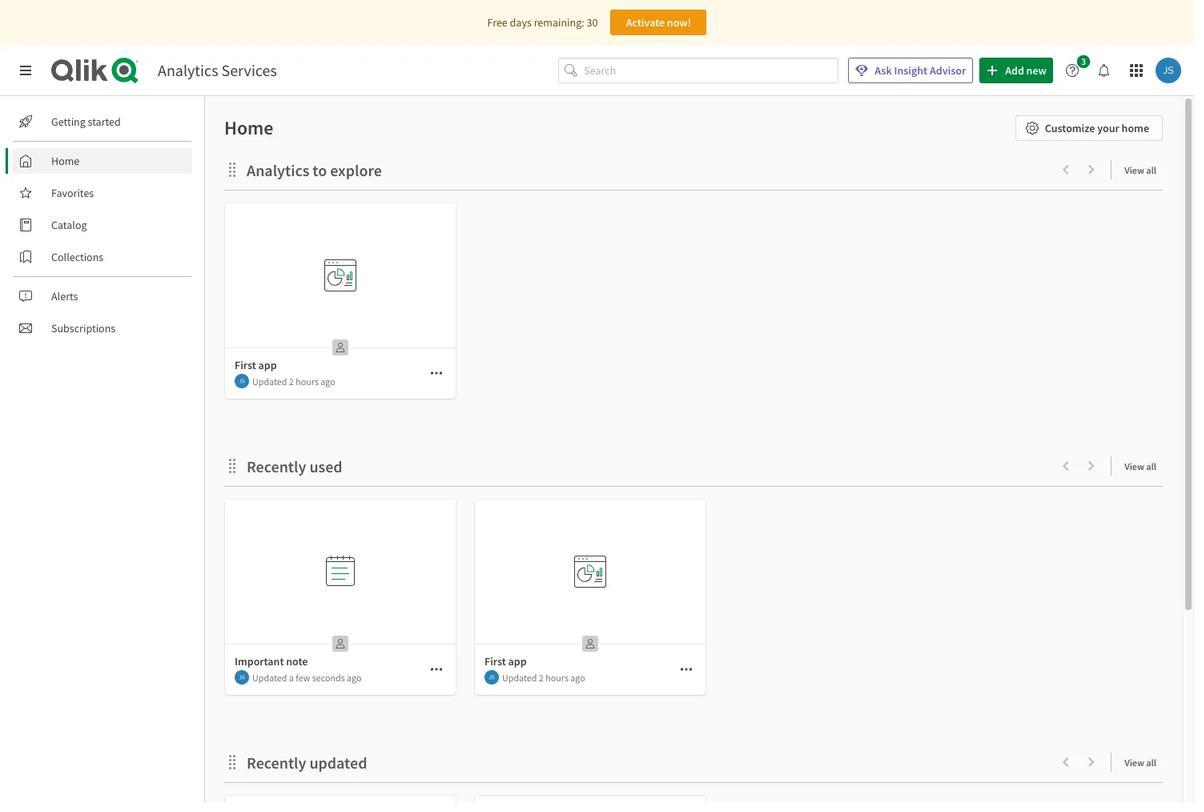 Task type: locate. For each thing, give the bounding box(es) containing it.
3 view from the top
[[1125, 757, 1144, 769]]

1 vertical spatial 2
[[539, 671, 544, 684]]

more actions image for note
[[430, 663, 443, 676]]

view all for recently updated
[[1125, 757, 1156, 769]]

personal element
[[328, 335, 353, 360], [328, 631, 353, 657], [577, 631, 603, 657]]

started
[[88, 115, 121, 129]]

view all link for recently used
[[1125, 456, 1163, 476]]

analytics left services in the top left of the page
[[158, 60, 218, 80]]

view all link for analytics to explore
[[1125, 159, 1163, 179]]

1 vertical spatial jacob simon image
[[235, 670, 249, 685]]

view all for recently used
[[1125, 460, 1156, 472]]

1 view all from the top
[[1125, 164, 1156, 176]]

1 horizontal spatial home
[[224, 115, 273, 140]]

0 vertical spatial all
[[1146, 164, 1156, 176]]

home link
[[13, 148, 192, 174]]

jacob simon image
[[1156, 58, 1181, 83], [485, 670, 499, 685]]

subscriptions link
[[13, 316, 192, 341]]

to
[[313, 160, 327, 180]]

1 vertical spatial first app
[[485, 654, 527, 669]]

1 jacob simon image from the top
[[235, 374, 249, 388]]

your
[[1097, 121, 1119, 135]]

0 vertical spatial recently
[[247, 456, 306, 476]]

view all link for recently updated
[[1125, 752, 1163, 772]]

view all for analytics to explore
[[1125, 164, 1156, 176]]

jacob simon element
[[235, 374, 249, 388], [235, 670, 249, 685], [485, 670, 499, 685]]

0 vertical spatial first app
[[235, 358, 277, 372]]

view for recently updated
[[1125, 757, 1144, 769]]

now!
[[667, 15, 691, 30]]

view for recently used
[[1125, 460, 1144, 472]]

3 view all from the top
[[1125, 757, 1156, 769]]

1 vertical spatial all
[[1146, 460, 1156, 472]]

analytics for analytics to explore
[[247, 160, 309, 180]]

home
[[1122, 121, 1149, 135]]

home up favorites
[[51, 154, 80, 168]]

0 vertical spatial jacob simon image
[[235, 374, 249, 388]]

1 horizontal spatial first
[[485, 654, 506, 669]]

1 vertical spatial analytics
[[247, 160, 309, 180]]

getting started link
[[13, 109, 192, 135]]

more actions image
[[430, 367, 443, 380]]

1 horizontal spatial more actions image
[[680, 663, 693, 676]]

used
[[309, 456, 342, 476]]

3 view all link from the top
[[1125, 752, 1163, 772]]

first app
[[235, 358, 277, 372], [485, 654, 527, 669]]

important
[[235, 654, 284, 669]]

hours
[[296, 375, 319, 387], [546, 671, 569, 684]]

2
[[289, 375, 294, 387], [539, 671, 544, 684]]

home main content
[[199, 96, 1194, 803]]

1 horizontal spatial updated 2 hours ago
[[502, 671, 585, 684]]

2 view from the top
[[1125, 460, 1144, 472]]

0 vertical spatial view all link
[[1125, 159, 1163, 179]]

seconds
[[312, 671, 345, 684]]

0 vertical spatial home
[[224, 115, 273, 140]]

move collection image
[[224, 458, 240, 474], [224, 754, 240, 770]]

1 vertical spatial view all link
[[1125, 456, 1163, 476]]

home up move collection image
[[224, 115, 273, 140]]

searchbar element
[[558, 57, 839, 84]]

0 vertical spatial view
[[1125, 164, 1144, 176]]

updated
[[309, 753, 367, 773]]

updated 2 hours ago
[[252, 375, 335, 387], [502, 671, 585, 684]]

0 horizontal spatial first app
[[235, 358, 277, 372]]

free
[[487, 15, 508, 30]]

recently updated link
[[247, 753, 374, 773]]

1 vertical spatial recently
[[247, 753, 306, 773]]

favorites
[[51, 186, 94, 200]]

2 vertical spatial view all
[[1125, 757, 1156, 769]]

1 all from the top
[[1146, 164, 1156, 176]]

2 vertical spatial all
[[1146, 757, 1156, 769]]

0 vertical spatial jacob simon image
[[1156, 58, 1181, 83]]

move collection image left recently updated
[[224, 754, 240, 770]]

app
[[258, 358, 277, 372], [508, 654, 527, 669]]

updated
[[252, 375, 287, 387], [252, 671, 287, 684], [502, 671, 537, 684]]

recently for recently updated
[[247, 753, 306, 773]]

first
[[235, 358, 256, 372], [485, 654, 506, 669]]

1 view from the top
[[1125, 164, 1144, 176]]

analytics left to
[[247, 160, 309, 180]]

ago
[[321, 375, 335, 387], [347, 671, 362, 684], [570, 671, 585, 684]]

personal element for more actions image associated with note
[[328, 631, 353, 657]]

move collection image
[[224, 161, 240, 177]]

3 all from the top
[[1146, 757, 1156, 769]]

0 vertical spatial updated 2 hours ago
[[252, 375, 335, 387]]

1 vertical spatial view
[[1125, 460, 1144, 472]]

recently used
[[247, 456, 342, 476]]

2 view all link from the top
[[1125, 456, 1163, 476]]

0 horizontal spatial jacob simon image
[[485, 670, 499, 685]]

recently left used
[[247, 456, 306, 476]]

30
[[587, 15, 598, 30]]

1 more actions image from the left
[[430, 663, 443, 676]]

customize your home
[[1045, 121, 1149, 135]]

ask insight advisor
[[875, 63, 966, 78]]

view all
[[1125, 164, 1156, 176], [1125, 460, 1156, 472], [1125, 757, 1156, 769]]

analytics
[[158, 60, 218, 80], [247, 160, 309, 180]]

1 horizontal spatial app
[[508, 654, 527, 669]]

2 more actions image from the left
[[680, 663, 693, 676]]

analytics inside the home main content
[[247, 160, 309, 180]]

1 vertical spatial updated 2 hours ago
[[502, 671, 585, 684]]

0 horizontal spatial home
[[51, 154, 80, 168]]

0 vertical spatial first
[[235, 358, 256, 372]]

navigation pane element
[[0, 103, 204, 348]]

1 vertical spatial first
[[485, 654, 506, 669]]

0 horizontal spatial analytics
[[158, 60, 218, 80]]

0 horizontal spatial first
[[235, 358, 256, 372]]

1 horizontal spatial analytics
[[247, 160, 309, 180]]

2 all from the top
[[1146, 460, 1156, 472]]

0 vertical spatial analytics
[[158, 60, 218, 80]]

0 horizontal spatial hours
[[296, 375, 319, 387]]

1 vertical spatial home
[[51, 154, 80, 168]]

0 vertical spatial 2
[[289, 375, 294, 387]]

0 vertical spatial view all
[[1125, 164, 1156, 176]]

1 horizontal spatial 2
[[539, 671, 544, 684]]

1 vertical spatial jacob simon image
[[485, 670, 499, 685]]

services
[[221, 60, 277, 80]]

2 view all from the top
[[1125, 460, 1156, 472]]

customize
[[1045, 121, 1095, 135]]

1 horizontal spatial hours
[[546, 671, 569, 684]]

all
[[1146, 164, 1156, 176], [1146, 460, 1156, 472], [1146, 757, 1156, 769]]

subscriptions
[[51, 321, 115, 336]]

1 vertical spatial view all
[[1125, 460, 1156, 472]]

more actions image
[[430, 663, 443, 676], [680, 663, 693, 676]]

jacob simon image
[[235, 374, 249, 388], [235, 670, 249, 685]]

analytics to explore
[[247, 160, 382, 180]]

2 vertical spatial view all link
[[1125, 752, 1163, 772]]

add new
[[1005, 63, 1047, 78]]

add
[[1005, 63, 1024, 78]]

0 horizontal spatial more actions image
[[430, 663, 443, 676]]

2 vertical spatial view
[[1125, 757, 1144, 769]]

catalog
[[51, 218, 87, 232]]

analytics for analytics services
[[158, 60, 218, 80]]

view
[[1125, 164, 1144, 176], [1125, 460, 1144, 472], [1125, 757, 1144, 769]]

3 button
[[1059, 55, 1095, 83]]

1 vertical spatial move collection image
[[224, 754, 240, 770]]

1 view all link from the top
[[1125, 159, 1163, 179]]

view all link
[[1125, 159, 1163, 179], [1125, 456, 1163, 476], [1125, 752, 1163, 772]]

move collection image left recently used
[[224, 458, 240, 474]]

recently
[[247, 456, 306, 476], [247, 753, 306, 773]]

recently left updated
[[247, 753, 306, 773]]

add new button
[[980, 58, 1053, 83]]

home
[[224, 115, 273, 140], [51, 154, 80, 168]]

0 vertical spatial move collection image
[[224, 458, 240, 474]]

2 jacob simon image from the top
[[235, 670, 249, 685]]

0 horizontal spatial app
[[258, 358, 277, 372]]



Task type: vqa. For each thing, say whether or not it's contained in the screenshot.
language
no



Task type: describe. For each thing, give the bounding box(es) containing it.
remaining:
[[534, 15, 584, 30]]

3
[[1081, 55, 1086, 67]]

alerts link
[[13, 283, 192, 309]]

activate now!
[[626, 15, 691, 30]]

more actions image for app
[[680, 663, 693, 676]]

few
[[296, 671, 310, 684]]

0 horizontal spatial ago
[[321, 375, 335, 387]]

insight
[[894, 63, 927, 78]]

recently used link
[[247, 456, 349, 476]]

free days remaining: 30
[[487, 15, 598, 30]]

updated a few seconds ago
[[252, 671, 362, 684]]

view for analytics to explore
[[1125, 164, 1144, 176]]

home inside main content
[[224, 115, 273, 140]]

advisor
[[930, 63, 966, 78]]

Search text field
[[584, 57, 839, 84]]

collections
[[51, 250, 103, 264]]

activate
[[626, 15, 665, 30]]

move collection image for recently used
[[224, 458, 240, 474]]

home inside navigation pane "element"
[[51, 154, 80, 168]]

a
[[289, 671, 294, 684]]

jacob simon image for first app
[[235, 374, 249, 388]]

1 horizontal spatial ago
[[347, 671, 362, 684]]

first for more actions image for app
[[485, 654, 506, 669]]

1 vertical spatial app
[[508, 654, 527, 669]]

personal element for more actions image for app
[[577, 631, 603, 657]]

0 vertical spatial hours
[[296, 375, 319, 387]]

days
[[510, 15, 532, 30]]

ask
[[875, 63, 892, 78]]

move collection image for recently updated
[[224, 754, 240, 770]]

1 horizontal spatial first app
[[485, 654, 527, 669]]

ask insight advisor button
[[848, 58, 973, 83]]

all for recently used
[[1146, 460, 1156, 472]]

close sidebar menu image
[[19, 64, 32, 77]]

0 horizontal spatial 2
[[289, 375, 294, 387]]

2 horizontal spatial ago
[[570, 671, 585, 684]]

alerts
[[51, 289, 78, 304]]

analytics services element
[[158, 60, 277, 80]]

collections link
[[13, 244, 192, 270]]

getting started
[[51, 115, 121, 129]]

analytics to explore link
[[247, 160, 388, 180]]

all for recently updated
[[1146, 757, 1156, 769]]

favorites link
[[13, 180, 192, 206]]

activate now! link
[[611, 10, 707, 35]]

0 vertical spatial app
[[258, 358, 277, 372]]

catalog link
[[13, 212, 192, 238]]

all for analytics to explore
[[1146, 164, 1156, 176]]

new
[[1026, 63, 1047, 78]]

note
[[286, 654, 308, 669]]

getting
[[51, 115, 86, 129]]

1 vertical spatial hours
[[546, 671, 569, 684]]

recently updated
[[247, 753, 367, 773]]

1 horizontal spatial jacob simon image
[[1156, 58, 1181, 83]]

first for more actions icon at the left
[[235, 358, 256, 372]]

important note
[[235, 654, 308, 669]]

analytics services
[[158, 60, 277, 80]]

explore
[[330, 160, 382, 180]]

0 horizontal spatial updated 2 hours ago
[[252, 375, 335, 387]]

personal element for more actions icon at the left
[[328, 335, 353, 360]]

recently for recently used
[[247, 456, 306, 476]]

jacob simon image for important note
[[235, 670, 249, 685]]

customize your home button
[[1015, 115, 1163, 141]]



